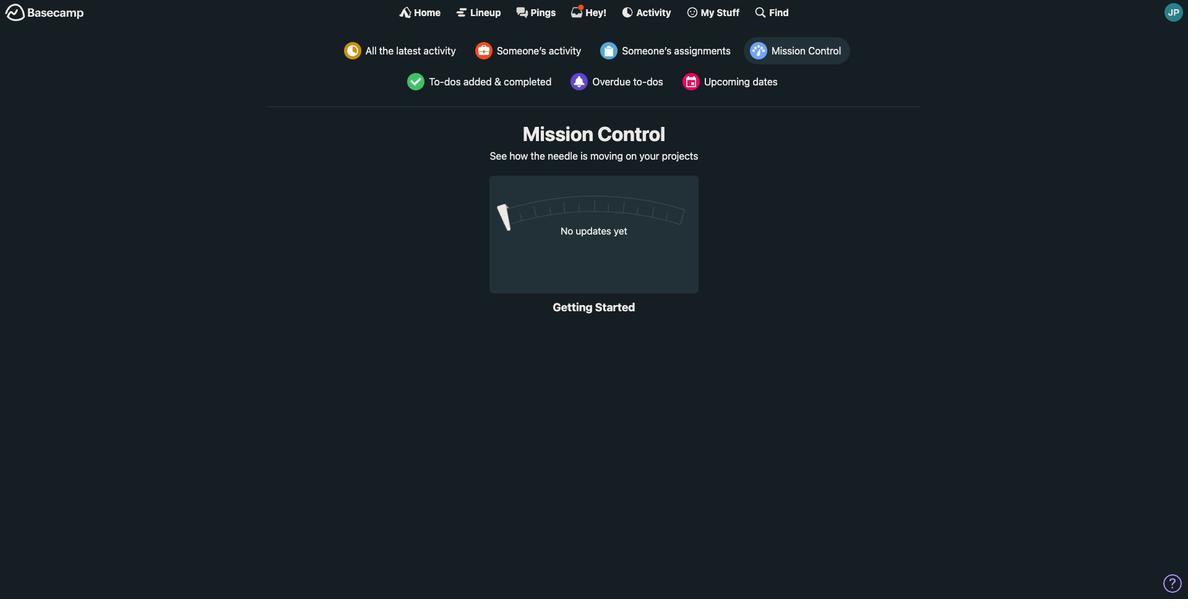 Task type: locate. For each thing, give the bounding box(es) containing it.
someone's up to-
[[622, 45, 672, 56]]

the
[[379, 45, 394, 56], [531, 151, 545, 162]]

the inside the mission control see how the needle is moving on your projects
[[531, 151, 545, 162]]

todo image
[[408, 73, 425, 90]]

how
[[510, 151, 528, 162]]

1 activity from the left
[[424, 45, 456, 56]]

1 vertical spatial the
[[531, 151, 545, 162]]

all
[[366, 45, 377, 56]]

0 horizontal spatial the
[[379, 45, 394, 56]]

needle
[[548, 151, 578, 162]]

started
[[595, 301, 636, 314]]

1 horizontal spatial activity
[[549, 45, 582, 56]]

see
[[490, 151, 507, 162]]

overdue to-dos
[[593, 76, 664, 87]]

0 horizontal spatial activity
[[424, 45, 456, 56]]

on
[[626, 151, 637, 162]]

mission control
[[772, 45, 842, 56]]

0 horizontal spatial control
[[598, 122, 666, 146]]

someone's activity link
[[469, 37, 591, 64]]

the right how
[[531, 151, 545, 162]]

mission control link
[[744, 37, 851, 64]]

1 horizontal spatial the
[[531, 151, 545, 162]]

someone's up completed
[[497, 45, 547, 56]]

control inside 'link'
[[809, 45, 842, 56]]

james peterson image
[[1165, 3, 1184, 22]]

1 someone's from the left
[[497, 45, 547, 56]]

lineup link
[[456, 6, 501, 19]]

upcoming dates
[[704, 76, 778, 87]]

mission right mission control image at the top of page
[[772, 45, 806, 56]]

the right all
[[379, 45, 394, 56]]

0 horizontal spatial someone's
[[497, 45, 547, 56]]

dos
[[445, 76, 461, 87], [647, 76, 664, 87]]

dos down someone's assignments link
[[647, 76, 664, 87]]

control
[[809, 45, 842, 56], [598, 122, 666, 146]]

0 horizontal spatial dos
[[445, 76, 461, 87]]

someone's for someone's assignments
[[622, 45, 672, 56]]

added
[[464, 76, 492, 87]]

dos left added
[[445, 76, 461, 87]]

mission inside 'link'
[[772, 45, 806, 56]]

reports image
[[571, 73, 588, 90]]

control inside the mission control see how the needle is moving on your projects
[[598, 122, 666, 146]]

mission up needle
[[523, 122, 594, 146]]

hey! button
[[571, 4, 607, 19]]

1 horizontal spatial mission
[[772, 45, 806, 56]]

mission
[[772, 45, 806, 56], [523, 122, 594, 146]]

0 horizontal spatial mission
[[523, 122, 594, 146]]

0 vertical spatial mission
[[772, 45, 806, 56]]

mission inside the mission control see how the needle is moving on your projects
[[523, 122, 594, 146]]

control for mission control
[[809, 45, 842, 56]]

0 vertical spatial the
[[379, 45, 394, 56]]

to-dos added & completed link
[[401, 68, 561, 95]]

control for mission control see how the needle is moving on your projects
[[598, 122, 666, 146]]

someone's
[[497, 45, 547, 56], [622, 45, 672, 56]]

assignment image
[[601, 42, 618, 59]]

1 horizontal spatial dos
[[647, 76, 664, 87]]

activity
[[424, 45, 456, 56], [549, 45, 582, 56]]

1 vertical spatial control
[[598, 122, 666, 146]]

1 horizontal spatial someone's
[[622, 45, 672, 56]]

overdue
[[593, 76, 631, 87]]

1 horizontal spatial control
[[809, 45, 842, 56]]

1 vertical spatial mission
[[523, 122, 594, 146]]

activity up reports icon at top left
[[549, 45, 582, 56]]

0 vertical spatial control
[[809, 45, 842, 56]]

someone's activity
[[497, 45, 582, 56]]

activity report image
[[344, 42, 361, 59]]

main element
[[0, 0, 1189, 24]]

pings
[[531, 7, 556, 18]]

2 someone's from the left
[[622, 45, 672, 56]]

getting started link
[[553, 301, 636, 314]]

overdue to-dos link
[[565, 68, 673, 95]]

activity up to-
[[424, 45, 456, 56]]

to-
[[634, 76, 647, 87]]

all the latest activity link
[[338, 37, 466, 64]]



Task type: describe. For each thing, give the bounding box(es) containing it.
activity link
[[622, 6, 672, 19]]

getting
[[553, 301, 593, 314]]

someone's assignments
[[622, 45, 731, 56]]

upcoming
[[704, 76, 751, 87]]

upcoming dates link
[[677, 68, 787, 95]]

moving
[[591, 151, 623, 162]]

your
[[640, 151, 660, 162]]

schedule image
[[683, 73, 700, 90]]

pings button
[[516, 6, 556, 19]]

mission for mission control see how the needle is moving on your projects
[[523, 122, 594, 146]]

find button
[[755, 6, 789, 19]]

person report image
[[475, 42, 493, 59]]

stuff
[[717, 7, 740, 18]]

hey!
[[586, 7, 607, 18]]

switch accounts image
[[5, 3, 84, 22]]

lineup
[[471, 7, 501, 18]]

my stuff
[[701, 7, 740, 18]]

dates
[[753, 76, 778, 87]]

2 activity from the left
[[549, 45, 582, 56]]

assignments
[[675, 45, 731, 56]]

latest
[[396, 45, 421, 56]]

home
[[414, 7, 441, 18]]

getting started
[[553, 301, 636, 314]]

someone's for someone's activity
[[497, 45, 547, 56]]

my
[[701, 7, 715, 18]]

to-dos added & completed
[[429, 76, 552, 87]]

mission for mission control
[[772, 45, 806, 56]]

activity
[[637, 7, 672, 18]]

someone's assignments link
[[595, 37, 740, 64]]

is
[[581, 151, 588, 162]]

my stuff button
[[686, 6, 740, 19]]

completed
[[504, 76, 552, 87]]

2 dos from the left
[[647, 76, 664, 87]]

home link
[[399, 6, 441, 19]]

1 dos from the left
[[445, 76, 461, 87]]

all the latest activity
[[366, 45, 456, 56]]

projects
[[662, 151, 699, 162]]

&
[[495, 76, 502, 87]]

mission control image
[[750, 42, 768, 59]]

find
[[770, 7, 789, 18]]

to-
[[429, 76, 445, 87]]

mission control see how the needle is moving on your projects
[[490, 122, 699, 162]]



Task type: vqa. For each thing, say whether or not it's contained in the screenshot.
the bottom MAKE INSTAGRAM link
no



